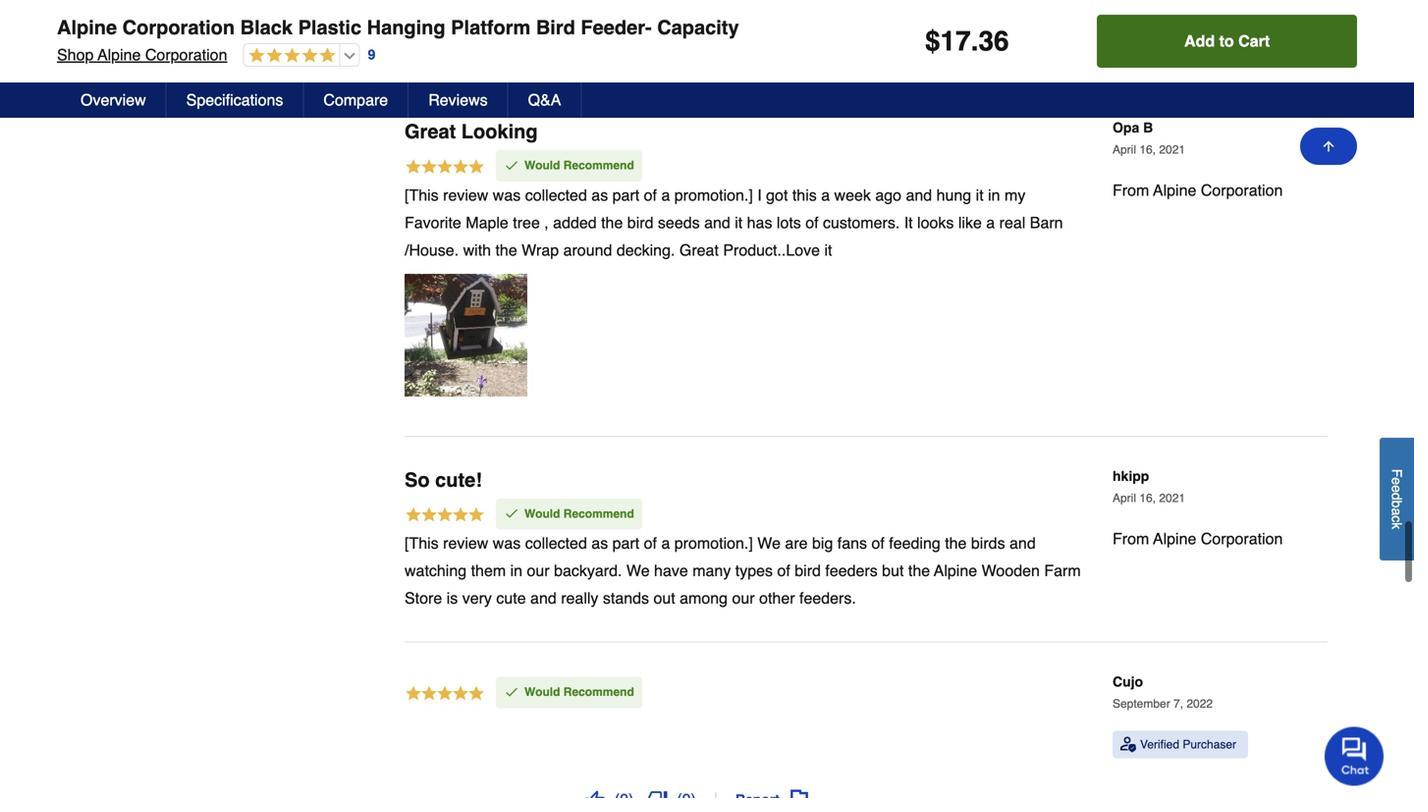 Task type: describe. For each thing, give the bounding box(es) containing it.
of up other
[[777, 562, 790, 580]]

overview button
[[61, 83, 167, 118]]

alpine inside "[this review was collected as part of a promotion.] we are big fans of feeding the birds and watching them in our backyard.  we have many types of bird feeders but the alpine wooden farm store is very cute and really stands out among our other feeders."
[[934, 562, 977, 580]]

c
[[1389, 516, 1405, 523]]

.
[[971, 26, 979, 57]]

wooden
[[982, 562, 1040, 580]]

specifications
[[186, 91, 283, 109]]

a inside f e e d b a c k button
[[1389, 508, 1405, 516]]

the right but
[[908, 562, 930, 580]]

f e e d b a c k button
[[1380, 438, 1414, 561]]

april inside hkipp april 16, 2021
[[1113, 491, 1136, 505]]

a inside "[this review was collected as part of a promotion.] we are big fans of feeding the birds and watching them in our backyard.  we have many types of bird feeders but the alpine wooden farm store is very cute and really stands out among our other feeders."
[[661, 534, 670, 553]]

great looking
[[405, 120, 538, 143]]

1 horizontal spatial we
[[758, 534, 781, 553]]

bird
[[536, 16, 575, 39]]

https://photos us.bazaarvoice.com/photo/2/cghvdg86ywxwaw5l/0ae8d23d 1e72 5efc b277 fb08f769d4d4 image
[[405, 274, 527, 397]]

backyard.
[[554, 562, 622, 580]]

so cute!
[[405, 469, 482, 491]]

of up 'have'
[[644, 534, 657, 553]]

[this review was collected as part of a promotion.] i got this a week ago and hung it in my favorite maple tree , added the bird seeds and it has lots of customers. it looks like a real barn /house. with the wrap around decking. great product..love it
[[405, 186, 1063, 259]]

checkmark image for great looking
[[504, 158, 520, 173]]

promotion.] for looking
[[675, 186, 753, 204]]

from alpine corporation for so cute!
[[1113, 530, 1283, 548]]

feeders
[[825, 562, 878, 580]]

are
[[785, 534, 808, 553]]

b
[[1143, 120, 1153, 136]]

2022
[[1187, 697, 1213, 711]]

alpine right shop
[[98, 46, 141, 64]]

bird inside "[this review was collected as part of a promotion.] we are big fans of feeding the birds and watching them in our backyard.  we have many types of bird feeders but the alpine wooden farm store is very cute and really stands out among our other feeders."
[[795, 562, 821, 580]]

watching
[[405, 562, 467, 580]]

[this for so
[[405, 534, 439, 553]]

specifications button
[[167, 83, 304, 118]]

the right with
[[495, 241, 517, 259]]

q&a
[[528, 91, 561, 109]]

thumb down image
[[648, 790, 667, 798]]

so
[[405, 469, 430, 491]]

of right fans
[[872, 534, 885, 553]]

f e e d b a c k
[[1389, 469, 1405, 529]]

k
[[1389, 523, 1405, 529]]

have
[[654, 562, 688, 580]]

and up wooden
[[1010, 534, 1036, 553]]

16, inside opa b april 16, 2021
[[1140, 143, 1156, 157]]

reviews button
[[409, 83, 508, 118]]

of up decking.
[[644, 186, 657, 204]]

chat invite button image
[[1325, 726, 1385, 786]]

cute!
[[435, 469, 482, 491]]

a right this
[[821, 186, 830, 204]]

september
[[1113, 697, 1170, 711]]

recommend for cute!
[[564, 507, 634, 521]]

collected for cute!
[[525, 534, 587, 553]]

7,
[[1174, 697, 1184, 711]]

cart
[[1239, 32, 1270, 50]]

,
[[544, 213, 549, 232]]

0 horizontal spatial our
[[527, 562, 550, 580]]

capacity
[[657, 16, 739, 39]]

my
[[1005, 186, 1026, 204]]

store
[[405, 589, 442, 608]]

shop alpine corporation
[[57, 46, 227, 64]]

i
[[758, 186, 762, 204]]

and right seeds
[[704, 213, 730, 232]]

types
[[735, 562, 773, 580]]

added
[[553, 213, 597, 232]]

0 horizontal spatial we
[[627, 562, 650, 580]]

3 would recommend from the top
[[524, 686, 634, 699]]

$
[[925, 26, 940, 57]]

opa b april 16, 2021
[[1113, 120, 1186, 157]]

maple
[[466, 213, 509, 232]]

week
[[834, 186, 871, 204]]

got
[[766, 186, 788, 204]]

f
[[1389, 469, 1405, 477]]

has
[[747, 213, 772, 232]]

from alpine corporation for great looking
[[1113, 181, 1283, 200]]

2021 inside hkipp april 16, 2021
[[1159, 491, 1186, 505]]

review for cute!
[[443, 534, 488, 553]]

around
[[563, 241, 612, 259]]

great inside [this review was collected as part of a promotion.] i got this a week ago and hung it in my favorite maple tree , added the bird seeds and it has lots of customers. it looks like a real barn /house. with the wrap around decking. great product..love it
[[680, 241, 719, 259]]

flag image
[[790, 790, 809, 798]]

decking.
[[617, 241, 675, 259]]

with
[[463, 241, 491, 259]]

in inside [this review was collected as part of a promotion.] i got this a week ago and hung it in my favorite maple tree , added the bird seeds and it has lots of customers. it looks like a real barn /house. with the wrap around decking. great product..love it
[[988, 186, 1000, 204]]

17
[[940, 26, 971, 57]]

but
[[882, 562, 904, 580]]

and up it in the right of the page
[[906, 186, 932, 204]]

alpine down hkipp april 16, 2021
[[1153, 530, 1197, 548]]

part for great looking
[[613, 186, 640, 204]]

recommend for looking
[[564, 159, 634, 173]]

2 horizontal spatial it
[[976, 186, 984, 204]]

the up around
[[601, 213, 623, 232]]

overview
[[81, 91, 146, 109]]

a right like
[[986, 213, 995, 232]]

thumb up image
[[585, 790, 605, 798]]

alpine corporation black plastic hanging platform bird feeder- capacity
[[57, 16, 739, 39]]

barn
[[1030, 213, 1063, 232]]

customers.
[[823, 213, 900, 232]]

add to cart button
[[1097, 15, 1357, 68]]

compare
[[324, 91, 388, 109]]

feeder-
[[581, 16, 652, 39]]

from for great looking
[[1113, 181, 1149, 200]]

hanging
[[367, 16, 446, 39]]

among
[[680, 589, 728, 608]]

2021 inside opa b april 16, 2021
[[1159, 143, 1186, 157]]

add to cart
[[1185, 32, 1270, 50]]

like
[[958, 213, 982, 232]]

to
[[1219, 32, 1234, 50]]

would for great looking
[[524, 159, 560, 173]]

real
[[999, 213, 1026, 232]]

looks
[[917, 213, 954, 232]]

farm
[[1044, 562, 1081, 580]]

them
[[471, 562, 506, 580]]

ago
[[875, 186, 902, 204]]

april inside opa b april 16, 2021
[[1113, 143, 1136, 157]]

verified
[[1140, 738, 1180, 752]]

is
[[447, 589, 458, 608]]

purchaser
[[1183, 738, 1237, 752]]

cute
[[496, 589, 526, 608]]

1 e from the top
[[1389, 477, 1405, 485]]

looking
[[461, 120, 538, 143]]



Task type: vqa. For each thing, say whether or not it's contained in the screenshot.
bottommost No
no



Task type: locate. For each thing, give the bounding box(es) containing it.
checkmark image
[[504, 158, 520, 173], [504, 506, 520, 522]]

recommend
[[564, 159, 634, 173], [564, 507, 634, 521], [564, 686, 634, 699]]

1 5 stars image from the top
[[405, 158, 485, 179]]

great down reviews
[[405, 120, 456, 143]]

9
[[368, 47, 375, 63]]

collected up backyard.
[[525, 534, 587, 553]]

review inside "[this review was collected as part of a promotion.] we are big fans of feeding the birds and watching them in our backyard.  we have many types of bird feeders but the alpine wooden farm store is very cute and really stands out among our other feeders."
[[443, 534, 488, 553]]

april
[[1113, 143, 1136, 157], [1113, 491, 1136, 505]]

big
[[812, 534, 833, 553]]

as up backyard.
[[592, 534, 608, 553]]

as for cute!
[[592, 534, 608, 553]]

it
[[904, 213, 913, 232]]

16, inside hkipp april 16, 2021
[[1140, 491, 1156, 505]]

1 promotion.] from the top
[[675, 186, 753, 204]]

1 vertical spatial 5 stars image
[[405, 506, 485, 527]]

a
[[661, 186, 670, 204], [821, 186, 830, 204], [986, 213, 995, 232], [1389, 508, 1405, 516], [661, 534, 670, 553]]

checkmark image for so cute!
[[504, 506, 520, 522]]

was inside "[this review was collected as part of a promotion.] we are big fans of feeding the birds and watching them in our backyard.  we have many types of bird feeders but the alpine wooden farm store is very cute and really stands out among our other feeders."
[[493, 534, 521, 553]]

0 vertical spatial collected
[[525, 186, 587, 204]]

recommend up backyard.
[[564, 507, 634, 521]]

[this review was collected as part of a promotion.] we are big fans of feeding the birds and watching them in our backyard.  we have many types of bird feeders but the alpine wooden farm store is very cute and really stands out among our other feeders.
[[405, 534, 1081, 608]]

part inside "[this review was collected as part of a promotion.] we are big fans of feeding the birds and watching them in our backyard.  we have many types of bird feeders but the alpine wooden farm store is very cute and really stands out among our other feeders."
[[613, 534, 640, 553]]

great
[[405, 120, 456, 143], [680, 241, 719, 259]]

would down looking
[[524, 159, 560, 173]]

1 vertical spatial 2021
[[1159, 491, 1186, 505]]

as for looking
[[592, 186, 608, 204]]

and right 'cute'
[[530, 589, 557, 608]]

lots
[[777, 213, 801, 232]]

compare button
[[304, 83, 409, 118]]

0 vertical spatial it
[[976, 186, 984, 204]]

april down hkipp
[[1113, 491, 1136, 505]]

0 vertical spatial promotion.]
[[675, 186, 753, 204]]

would right checkmark image
[[524, 686, 560, 699]]

0 vertical spatial 2021
[[1159, 143, 1186, 157]]

5 stars image for great
[[405, 158, 485, 179]]

it
[[976, 186, 984, 204], [735, 213, 743, 232], [825, 241, 832, 259]]

checkmark image up them at the left
[[504, 506, 520, 522]]

1 vertical spatial review
[[443, 534, 488, 553]]

1 16, from the top
[[1140, 143, 1156, 157]]

2 e from the top
[[1389, 485, 1405, 493]]

1 vertical spatial collected
[[525, 534, 587, 553]]

would up backyard.
[[524, 507, 560, 521]]

1 horizontal spatial it
[[825, 241, 832, 259]]

from for so cute!
[[1113, 530, 1149, 548]]

collected for looking
[[525, 186, 587, 204]]

1 vertical spatial from alpine corporation
[[1113, 530, 1283, 548]]

1 horizontal spatial great
[[680, 241, 719, 259]]

promotion.] up many at the bottom of page
[[675, 534, 753, 553]]

q&a button
[[508, 83, 582, 118]]

would recommend for cute!
[[524, 507, 634, 521]]

stands
[[603, 589, 649, 608]]

part up decking.
[[613, 186, 640, 204]]

from alpine corporation down opa b april 16, 2021
[[1113, 181, 1283, 200]]

1 vertical spatial would
[[524, 507, 560, 521]]

promotion.] inside "[this review was collected as part of a promotion.] we are big fans of feeding the birds and watching them in our backyard.  we have many types of bird feeders but the alpine wooden farm store is very cute and really stands out among our other feeders."
[[675, 534, 753, 553]]

from alpine corporation down hkipp april 16, 2021
[[1113, 530, 1283, 548]]

0 vertical spatial 16,
[[1140, 143, 1156, 157]]

1 vertical spatial april
[[1113, 491, 1136, 505]]

5 stars image for so
[[405, 506, 485, 527]]

as inside "[this review was collected as part of a promotion.] we are big fans of feeding the birds and watching them in our backyard.  we have many types of bird feeders but the alpine wooden farm store is very cute and really stands out among our other feeders."
[[592, 534, 608, 553]]

4.7 stars image
[[244, 47, 335, 65]]

cujo
[[1113, 674, 1143, 690]]

bird
[[627, 213, 654, 232], [795, 562, 821, 580]]

0 vertical spatial great
[[405, 120, 456, 143]]

would recommend
[[524, 159, 634, 173], [524, 507, 634, 521], [524, 686, 634, 699]]

2021
[[1159, 143, 1186, 157], [1159, 491, 1186, 505]]

1 part from the top
[[613, 186, 640, 204]]

e up b
[[1389, 485, 1405, 493]]

would recommend up added
[[524, 159, 634, 173]]

from down hkipp april 16, 2021
[[1113, 530, 1149, 548]]

it left 'has'
[[735, 213, 743, 232]]

1 vertical spatial from
[[1113, 530, 1149, 548]]

recommend right checkmark image
[[564, 686, 634, 699]]

1 review from the top
[[443, 186, 488, 204]]

corporation
[[122, 16, 235, 39], [145, 46, 227, 64], [1201, 181, 1283, 200], [1201, 530, 1283, 548]]

1 vertical spatial 16,
[[1140, 491, 1156, 505]]

would recommend up backyard.
[[524, 507, 634, 521]]

0 vertical spatial 5 stars image
[[405, 158, 485, 179]]

0 vertical spatial checkmark image
[[504, 158, 520, 173]]

1 vertical spatial promotion.]
[[675, 534, 753, 553]]

our right them at the left
[[527, 562, 550, 580]]

other
[[759, 589, 795, 608]]

of right lots
[[806, 213, 819, 232]]

[this up favorite
[[405, 186, 439, 204]]

0 vertical spatial april
[[1113, 143, 1136, 157]]

1 vertical spatial as
[[592, 534, 608, 553]]

1 horizontal spatial bird
[[795, 562, 821, 580]]

review inside [this review was collected as part of a promotion.] i got this a week ago and hung it in my favorite maple tree , added the bird seeds and it has lots of customers. it looks like a real barn /house. with the wrap around decking. great product..love it
[[443, 186, 488, 204]]

review
[[443, 186, 488, 204], [443, 534, 488, 553]]

the left birds
[[945, 534, 967, 553]]

1 horizontal spatial our
[[732, 589, 755, 608]]

verified purchaser icon image
[[1121, 737, 1136, 753]]

would for so cute!
[[524, 507, 560, 521]]

part up backyard.
[[613, 534, 640, 553]]

1 horizontal spatial in
[[988, 186, 1000, 204]]

5 stars image down so cute!
[[405, 506, 485, 527]]

feeding
[[889, 534, 941, 553]]

2 [this from the top
[[405, 534, 439, 553]]

[this inside [this review was collected as part of a promotion.] i got this a week ago and hung it in my favorite maple tree , added the bird seeds and it has lots of customers. it looks like a real barn /house. with the wrap around decking. great product..love it
[[405, 186, 439, 204]]

many
[[693, 562, 731, 580]]

1 vertical spatial would recommend
[[524, 507, 634, 521]]

[this for great
[[405, 186, 439, 204]]

as up added
[[592, 186, 608, 204]]

1 vertical spatial part
[[613, 534, 640, 553]]

hkipp april 16, 2021
[[1113, 468, 1186, 505]]

0 horizontal spatial it
[[735, 213, 743, 232]]

we
[[758, 534, 781, 553], [627, 562, 650, 580]]

2 vertical spatial recommend
[[564, 686, 634, 699]]

2 from alpine corporation from the top
[[1113, 530, 1283, 548]]

2 vertical spatial 5 stars image
[[405, 684, 485, 705]]

0 horizontal spatial great
[[405, 120, 456, 143]]

april down opa
[[1113, 143, 1136, 157]]

collected
[[525, 186, 587, 204], [525, 534, 587, 553]]

checkmark image down looking
[[504, 158, 520, 173]]

was inside [this review was collected as part of a promotion.] i got this a week ago and hung it in my favorite maple tree , added the bird seeds and it has lots of customers. it looks like a real barn /house. with the wrap around decking. great product..love it
[[493, 186, 521, 204]]

2 recommend from the top
[[564, 507, 634, 521]]

it down customers.
[[825, 241, 832, 259]]

0 vertical spatial in
[[988, 186, 1000, 204]]

fans
[[838, 534, 867, 553]]

add
[[1185, 32, 1215, 50]]

0 vertical spatial would recommend
[[524, 159, 634, 173]]

1 vertical spatial our
[[732, 589, 755, 608]]

2 checkmark image from the top
[[504, 506, 520, 522]]

was up them at the left
[[493, 534, 521, 553]]

checkmark image
[[504, 684, 520, 700]]

would
[[524, 159, 560, 173], [524, 507, 560, 521], [524, 686, 560, 699]]

wrap
[[522, 241, 559, 259]]

2 vertical spatial would
[[524, 686, 560, 699]]

1 vertical spatial bird
[[795, 562, 821, 580]]

birds
[[971, 534, 1005, 553]]

out
[[654, 589, 675, 608]]

[this up watching
[[405, 534, 439, 553]]

as inside [this review was collected as part of a promotion.] i got this a week ago and hung it in my favorite maple tree , added the bird seeds and it has lots of customers. it looks like a real barn /house. with the wrap around decking. great product..love it
[[592, 186, 608, 204]]

1 vertical spatial checkmark image
[[504, 506, 520, 522]]

collected up ,
[[525, 186, 587, 204]]

in right them at the left
[[510, 562, 523, 580]]

would recommend right checkmark image
[[524, 686, 634, 699]]

collected inside [this review was collected as part of a promotion.] i got this a week ago and hung it in my favorite maple tree , added the bird seeds and it has lots of customers. it looks like a real barn /house. with the wrap around decking. great product..love it
[[525, 186, 587, 204]]

1 vertical spatial was
[[493, 534, 521, 553]]

of
[[644, 186, 657, 204], [806, 213, 819, 232], [644, 534, 657, 553], [872, 534, 885, 553], [777, 562, 790, 580]]

0 horizontal spatial in
[[510, 562, 523, 580]]

collected inside "[this review was collected as part of a promotion.] we are big fans of feeding the birds and watching them in our backyard.  we have many types of bird feeders but the alpine wooden farm store is very cute and really stands out among our other feeders."
[[525, 534, 587, 553]]

1 2021 from the top
[[1159, 143, 1186, 157]]

promotion.] inside [this review was collected as part of a promotion.] i got this a week ago and hung it in my favorite maple tree , added the bird seeds and it has lots of customers. it looks like a real barn /house. with the wrap around decking. great product..love it
[[675, 186, 753, 204]]

5 stars image down great looking
[[405, 158, 485, 179]]

hung
[[937, 186, 972, 204]]

0 vertical spatial from alpine corporation
[[1113, 181, 1283, 200]]

feeders.
[[799, 589, 856, 608]]

a up the k
[[1389, 508, 1405, 516]]

1 vertical spatial we
[[627, 562, 650, 580]]

/house.
[[405, 241, 459, 259]]

1 checkmark image from the top
[[504, 158, 520, 173]]

we up stands
[[627, 562, 650, 580]]

shop
[[57, 46, 94, 64]]

0 vertical spatial our
[[527, 562, 550, 580]]

2 2021 from the top
[[1159, 491, 1186, 505]]

part for so cute!
[[613, 534, 640, 553]]

2 april from the top
[[1113, 491, 1136, 505]]

was up maple
[[493, 186, 521, 204]]

a up seeds
[[661, 186, 670, 204]]

review up them at the left
[[443, 534, 488, 553]]

reviews
[[428, 91, 488, 109]]

black
[[240, 16, 293, 39]]

was for so cute!
[[493, 534, 521, 553]]

16, down hkipp
[[1140, 491, 1156, 505]]

from down opa b april 16, 2021
[[1113, 181, 1149, 200]]

0 vertical spatial we
[[758, 534, 781, 553]]

alpine down opa b april 16, 2021
[[1153, 181, 1197, 200]]

$ 17 . 36
[[925, 26, 1009, 57]]

promotion.] for cute!
[[675, 534, 753, 553]]

1 from alpine corporation from the top
[[1113, 181, 1283, 200]]

review for looking
[[443, 186, 488, 204]]

16, down b
[[1140, 143, 1156, 157]]

as
[[592, 186, 608, 204], [592, 534, 608, 553]]

2 vertical spatial would recommend
[[524, 686, 634, 699]]

1 from from the top
[[1113, 181, 1149, 200]]

1 vertical spatial great
[[680, 241, 719, 259]]

5 stars image
[[405, 158, 485, 179], [405, 506, 485, 527], [405, 684, 485, 705]]

1 vertical spatial [this
[[405, 534, 439, 553]]

2 5 stars image from the top
[[405, 506, 485, 527]]

in
[[988, 186, 1000, 204], [510, 562, 523, 580]]

0 vertical spatial bird
[[627, 213, 654, 232]]

favorite
[[405, 213, 461, 232]]

1 vertical spatial recommend
[[564, 507, 634, 521]]

this
[[792, 186, 817, 204]]

bird down 'are' on the bottom
[[795, 562, 821, 580]]

0 vertical spatial would
[[524, 159, 560, 173]]

1 recommend from the top
[[564, 159, 634, 173]]

2 review from the top
[[443, 534, 488, 553]]

3 recommend from the top
[[564, 686, 634, 699]]

0 vertical spatial as
[[592, 186, 608, 204]]

seeds
[[658, 213, 700, 232]]

promotion.] up seeds
[[675, 186, 753, 204]]

1 vertical spatial it
[[735, 213, 743, 232]]

0 vertical spatial review
[[443, 186, 488, 204]]

bird up decking.
[[627, 213, 654, 232]]

a up 'have'
[[661, 534, 670, 553]]

tree
[[513, 213, 540, 232]]

would recommend for looking
[[524, 159, 634, 173]]

0 vertical spatial from
[[1113, 181, 1149, 200]]

was for great looking
[[493, 186, 521, 204]]

recommend up added
[[564, 159, 634, 173]]

2 as from the top
[[592, 534, 608, 553]]

we left 'are' on the bottom
[[758, 534, 781, 553]]

0 horizontal spatial bird
[[627, 213, 654, 232]]

cujo september 7, 2022
[[1113, 674, 1213, 711]]

2 part from the top
[[613, 534, 640, 553]]

b
[[1389, 500, 1405, 508]]

1 was from the top
[[493, 186, 521, 204]]

the
[[601, 213, 623, 232], [495, 241, 517, 259], [945, 534, 967, 553], [908, 562, 930, 580]]

1 as from the top
[[592, 186, 608, 204]]

alpine up shop
[[57, 16, 117, 39]]

0 vertical spatial [this
[[405, 186, 439, 204]]

alpine down birds
[[934, 562, 977, 580]]

1 vertical spatial in
[[510, 562, 523, 580]]

very
[[462, 589, 492, 608]]

16,
[[1140, 143, 1156, 157], [1140, 491, 1156, 505]]

3 would from the top
[[524, 686, 560, 699]]

promotion.]
[[675, 186, 753, 204], [675, 534, 753, 553]]

2 vertical spatial it
[[825, 241, 832, 259]]

review up maple
[[443, 186, 488, 204]]

e
[[1389, 477, 1405, 485], [1389, 485, 1405, 493]]

1 [this from the top
[[405, 186, 439, 204]]

opa
[[1113, 120, 1140, 136]]

plastic
[[298, 16, 362, 39]]

part
[[613, 186, 640, 204], [613, 534, 640, 553]]

3 5 stars image from the top
[[405, 684, 485, 705]]

in left my on the right top
[[988, 186, 1000, 204]]

arrow up image
[[1321, 138, 1337, 154]]

1 april from the top
[[1113, 143, 1136, 157]]

in inside "[this review was collected as part of a promotion.] we are big fans of feeding the birds and watching them in our backyard.  we have many types of bird feeders but the alpine wooden farm store is very cute and really stands out among our other feeders."
[[510, 562, 523, 580]]

d
[[1389, 493, 1405, 500]]

2 from from the top
[[1113, 530, 1149, 548]]

1 would recommend from the top
[[524, 159, 634, 173]]

really
[[561, 589, 599, 608]]

2 promotion.] from the top
[[675, 534, 753, 553]]

2 would from the top
[[524, 507, 560, 521]]

1 would from the top
[[524, 159, 560, 173]]

e up "d"
[[1389, 477, 1405, 485]]

[this inside "[this review was collected as part of a promotion.] we are big fans of feeding the birds and watching them in our backyard.  we have many types of bird feeders but the alpine wooden farm store is very cute and really stands out among our other feeders."
[[405, 534, 439, 553]]

2 16, from the top
[[1140, 491, 1156, 505]]

1 collected from the top
[[525, 186, 587, 204]]

2 collected from the top
[[525, 534, 587, 553]]

0 vertical spatial recommend
[[564, 159, 634, 173]]

and
[[906, 186, 932, 204], [704, 213, 730, 232], [1010, 534, 1036, 553], [530, 589, 557, 608]]

alpine
[[57, 16, 117, 39], [98, 46, 141, 64], [1153, 181, 1197, 200], [1153, 530, 1197, 548], [934, 562, 977, 580]]

part inside [this review was collected as part of a promotion.] i got this a week ago and hung it in my favorite maple tree , added the bird seeds and it has lots of customers. it looks like a real barn /house. with the wrap around decking. great product..love it
[[613, 186, 640, 204]]

0 vertical spatial part
[[613, 186, 640, 204]]

our down types
[[732, 589, 755, 608]]

2 would recommend from the top
[[524, 507, 634, 521]]

it right hung
[[976, 186, 984, 204]]

bird inside [this review was collected as part of a promotion.] i got this a week ago and hung it in my favorite maple tree , added the bird seeds and it has lots of customers. it looks like a real barn /house. with the wrap around decking. great product..love it
[[627, 213, 654, 232]]

2 was from the top
[[493, 534, 521, 553]]

great down seeds
[[680, 241, 719, 259]]

from alpine corporation
[[1113, 181, 1283, 200], [1113, 530, 1283, 548]]

5 stars image left checkmark image
[[405, 684, 485, 705]]

0 vertical spatial was
[[493, 186, 521, 204]]



